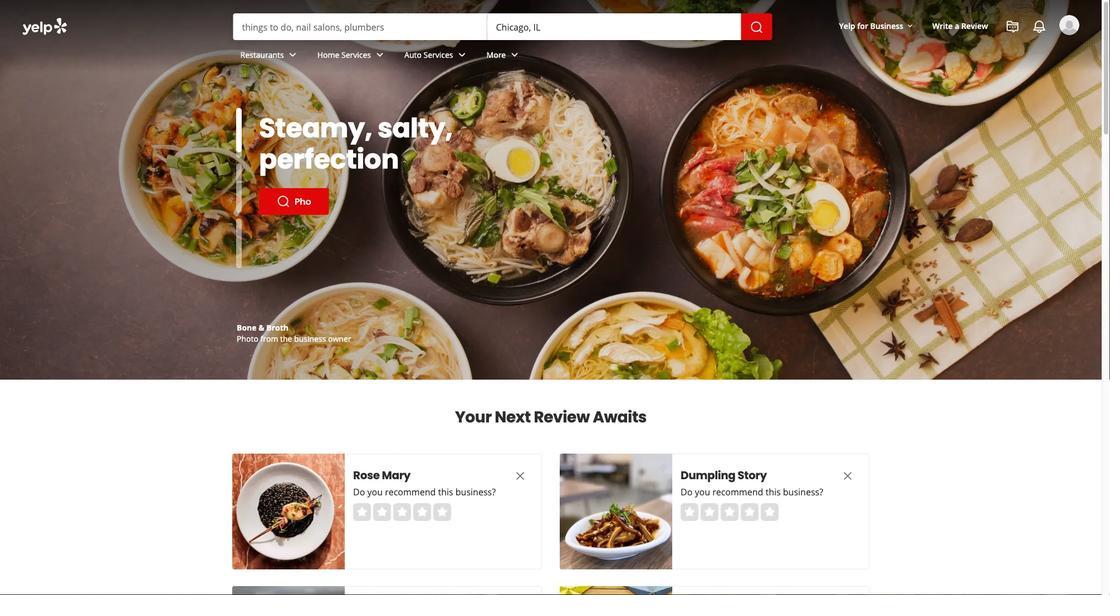 Task type: locate. For each thing, give the bounding box(es) containing it.
1 services from the left
[[342, 49, 371, 60]]

recommend
[[385, 487, 436, 499], [713, 487, 764, 499]]

1 horizontal spatial do
[[681, 487, 693, 499]]

1 dismiss card image from the left
[[514, 470, 527, 483]]

1 (no rating) image from the left
[[353, 504, 451, 522]]

you down dumpling
[[695, 487, 711, 499]]

1 24 chevron down v2 image from the left
[[286, 48, 300, 62]]

0 horizontal spatial rating element
[[353, 504, 451, 522]]

1 recommend from the left
[[385, 487, 436, 499]]

1 do you recommend this business? from the left
[[353, 487, 496, 499]]

(no rating) image
[[353, 504, 451, 522], [681, 504, 779, 522]]

business? for story
[[783, 487, 824, 499]]

do you recommend this business? down rose mary link
[[353, 487, 496, 499]]

recommend for story
[[713, 487, 764, 499]]

(no rating) image down dumpling story
[[681, 504, 779, 522]]

photo of starbelly image
[[560, 587, 673, 596]]

24 chevron down v2 image inside more link
[[508, 48, 522, 62]]

0 horizontal spatial this
[[438, 487, 453, 499]]

do you recommend this business? for mary
[[353, 487, 496, 499]]

0 horizontal spatial you
[[368, 487, 383, 499]]

do you recommend this business?
[[353, 487, 496, 499], [681, 487, 824, 499]]

owner
[[328, 334, 351, 344]]

this
[[438, 487, 453, 499], [766, 487, 781, 499]]

None field
[[242, 21, 478, 33], [496, 21, 733, 33]]

1 do from the left
[[353, 487, 365, 499]]

teddy r. image
[[1060, 15, 1080, 35]]

yelp for business button
[[835, 16, 920, 36]]

None radio
[[373, 504, 391, 522], [393, 504, 411, 522], [701, 504, 719, 522], [721, 504, 739, 522], [741, 504, 759, 522], [761, 504, 779, 522], [373, 504, 391, 522], [393, 504, 411, 522], [701, 504, 719, 522], [721, 504, 739, 522], [741, 504, 759, 522], [761, 504, 779, 522]]

do you recommend this business? for story
[[681, 487, 824, 499]]

1 rating element from the left
[[353, 504, 451, 522]]

do
[[353, 487, 365, 499], [681, 487, 693, 499]]

24 chevron down v2 image
[[286, 48, 300, 62], [373, 48, 387, 62]]

1 horizontal spatial 24 chevron down v2 image
[[373, 48, 387, 62]]

steamy,
[[259, 109, 372, 147]]

24 chevron down v2 image inside home services link
[[373, 48, 387, 62]]

rose mary
[[353, 468, 411, 484]]

24 chevron down v2 image inside restaurants link
[[286, 48, 300, 62]]

24 chevron down v2 image left auto
[[373, 48, 387, 62]]

you
[[368, 487, 383, 499], [695, 487, 711, 499]]

1 horizontal spatial 24 chevron down v2 image
[[508, 48, 522, 62]]

24 chevron down v2 image right auto services at the left of the page
[[456, 48, 469, 62]]

rating element down dumpling story
[[681, 504, 779, 522]]

0 horizontal spatial dismiss card image
[[514, 470, 527, 483]]

rating element
[[353, 504, 451, 522], [681, 504, 779, 522]]

business?
[[456, 487, 496, 499], [783, 487, 824, 499]]

None search field
[[0, 0, 1102, 82], [233, 13, 775, 40], [0, 0, 1102, 82], [233, 13, 775, 40]]

1 horizontal spatial do you recommend this business?
[[681, 487, 824, 499]]

1 horizontal spatial this
[[766, 487, 781, 499]]

recommend down dumpling story "link"
[[713, 487, 764, 499]]

24 chevron down v2 image inside auto services link
[[456, 48, 469, 62]]

2 none field from the left
[[496, 21, 733, 33]]

1 horizontal spatial services
[[424, 49, 453, 60]]

0 horizontal spatial (no rating) image
[[353, 504, 451, 522]]

0 horizontal spatial do
[[353, 487, 365, 499]]

rating element for story
[[681, 504, 779, 522]]

your next review awaits
[[455, 406, 647, 428]]

recommend for mary
[[385, 487, 436, 499]]

bone & broth photo from the business owner
[[237, 322, 351, 344]]

review right the 'next' on the bottom of page
[[534, 406, 590, 428]]

1 you from the left
[[368, 487, 383, 499]]

salty,
[[378, 109, 453, 147]]

rating element for mary
[[353, 504, 451, 522]]

0 horizontal spatial services
[[342, 49, 371, 60]]

this down rose mary link
[[438, 487, 453, 499]]

do down rose
[[353, 487, 365, 499]]

none field find
[[242, 21, 478, 33]]

(no rating) image for mary
[[353, 504, 451, 522]]

restaurants link
[[232, 40, 309, 72]]

services
[[342, 49, 371, 60], [424, 49, 453, 60]]

photo of the pizza shop image
[[232, 587, 345, 596]]

recommend down rose mary link
[[385, 487, 436, 499]]

user actions element
[[831, 14, 1096, 82]]

dumpling story
[[681, 468, 767, 484]]

home services link
[[309, 40, 396, 72]]

0 horizontal spatial recommend
[[385, 487, 436, 499]]

2 24 chevron down v2 image from the left
[[373, 48, 387, 62]]

select slide image
[[236, 104, 242, 154]]

1 vertical spatial review
[[534, 406, 590, 428]]

bone & broth link
[[237, 322, 289, 333]]

2 do you recommend this business? from the left
[[681, 487, 824, 499]]

24 chevron down v2 image
[[456, 48, 469, 62], [508, 48, 522, 62]]

rating element down mary
[[353, 504, 451, 522]]

2 dismiss card image from the left
[[842, 470, 855, 483]]

1 horizontal spatial review
[[962, 20, 989, 31]]

2 you from the left
[[695, 487, 711, 499]]

do you recommend this business? down story
[[681, 487, 824, 499]]

do down dumpling
[[681, 487, 693, 499]]

explore banner section banner
[[0, 0, 1102, 380]]

2 24 chevron down v2 image from the left
[[508, 48, 522, 62]]

business? down dumpling story "link"
[[783, 487, 824, 499]]

1 horizontal spatial rating element
[[681, 504, 779, 522]]

1 horizontal spatial recommend
[[713, 487, 764, 499]]

24 chevron down v2 image right the restaurants
[[286, 48, 300, 62]]

Find text field
[[242, 21, 478, 33]]

services right home
[[342, 49, 371, 60]]

24 chevron down v2 image right more
[[508, 48, 522, 62]]

this down story
[[766, 487, 781, 499]]

photo of rose mary image
[[232, 454, 345, 570]]

24 chevron down v2 image for auto services
[[456, 48, 469, 62]]

1 horizontal spatial dismiss card image
[[842, 470, 855, 483]]

0 horizontal spatial 24 chevron down v2 image
[[286, 48, 300, 62]]

2 (no rating) image from the left
[[681, 504, 779, 522]]

2 do from the left
[[681, 487, 693, 499]]

services right auto
[[424, 49, 453, 60]]

more
[[487, 49, 506, 60]]

2 rating element from the left
[[681, 504, 779, 522]]

(no rating) image down mary
[[353, 504, 451, 522]]

auto services
[[405, 49, 453, 60]]

dismiss card image for rose mary
[[514, 470, 527, 483]]

rose mary link
[[353, 468, 493, 484]]

none field up home services link
[[242, 21, 478, 33]]

2 recommend from the left
[[713, 487, 764, 499]]

auto
[[405, 49, 422, 60]]

mary
[[382, 468, 411, 484]]

broth
[[267, 322, 289, 333]]

1 none field from the left
[[242, 21, 478, 33]]

review right the a
[[962, 20, 989, 31]]

1 horizontal spatial you
[[695, 487, 711, 499]]

business? down rose mary link
[[456, 487, 496, 499]]

bone
[[237, 322, 257, 333]]

review inside user actions 'element'
[[962, 20, 989, 31]]

you down rose mary
[[368, 487, 383, 499]]

1 24 chevron down v2 image from the left
[[456, 48, 469, 62]]

0 horizontal spatial business?
[[456, 487, 496, 499]]

2 services from the left
[[424, 49, 453, 60]]

1 horizontal spatial (no rating) image
[[681, 504, 779, 522]]

none field up business categories element on the top of page
[[496, 21, 733, 33]]

for
[[858, 20, 869, 31]]

1 business? from the left
[[456, 487, 496, 499]]

photo
[[237, 334, 259, 344]]

(no rating) image for story
[[681, 504, 779, 522]]

2 this from the left
[[766, 487, 781, 499]]

0 horizontal spatial 24 chevron down v2 image
[[456, 48, 469, 62]]

0 vertical spatial review
[[962, 20, 989, 31]]

1 horizontal spatial business?
[[783, 487, 824, 499]]

awaits
[[593, 406, 647, 428]]

story
[[738, 468, 767, 484]]

0 horizontal spatial none field
[[242, 21, 478, 33]]

1 horizontal spatial none field
[[496, 21, 733, 33]]

1 this from the left
[[438, 487, 453, 499]]

this for rose mary
[[438, 487, 453, 499]]

None radio
[[353, 504, 371, 522], [414, 504, 431, 522], [434, 504, 451, 522], [681, 504, 699, 522], [353, 504, 371, 522], [414, 504, 431, 522], [434, 504, 451, 522], [681, 504, 699, 522]]

0 horizontal spatial review
[[534, 406, 590, 428]]

dismiss card image
[[514, 470, 527, 483], [842, 470, 855, 483]]

2 business? from the left
[[783, 487, 824, 499]]

yelp for business
[[840, 20, 904, 31]]

rose
[[353, 468, 380, 484]]

0 horizontal spatial do you recommend this business?
[[353, 487, 496, 499]]

review
[[962, 20, 989, 31], [534, 406, 590, 428]]



Task type: vqa. For each thing, say whether or not it's contained in the screenshot.
the left Services
yes



Task type: describe. For each thing, give the bounding box(es) containing it.
you for rose
[[368, 487, 383, 499]]

projects image
[[1007, 20, 1020, 33]]

services for home services
[[342, 49, 371, 60]]

business categories element
[[232, 40, 1080, 72]]

dumpling
[[681, 468, 736, 484]]

dumpling story link
[[681, 468, 820, 484]]

Near text field
[[496, 21, 733, 33]]

perfection
[[259, 140, 399, 178]]

pho
[[295, 195, 311, 208]]

do for dumpling story
[[681, 487, 693, 499]]

&
[[259, 322, 265, 333]]

the
[[280, 334, 292, 344]]

24 chevron down v2 image for more
[[508, 48, 522, 62]]

home services
[[318, 49, 371, 60]]

write a review link
[[928, 16, 993, 36]]

none field near
[[496, 21, 733, 33]]

do for rose mary
[[353, 487, 365, 499]]

pho link
[[259, 188, 329, 215]]

review for next
[[534, 406, 590, 428]]

business? for mary
[[456, 487, 496, 499]]

services for auto services
[[424, 49, 453, 60]]

a
[[955, 20, 960, 31]]

16 chevron down v2 image
[[906, 22, 915, 30]]

auto services link
[[396, 40, 478, 72]]

write a review
[[933, 20, 989, 31]]

this for dumpling story
[[766, 487, 781, 499]]

business
[[871, 20, 904, 31]]

dismiss card image for dumpling story
[[842, 470, 855, 483]]

yelp
[[840, 20, 856, 31]]

search image
[[750, 21, 764, 34]]

24 chevron down v2 image for restaurants
[[286, 48, 300, 62]]

24 chevron down v2 image for home services
[[373, 48, 387, 62]]

24 search v2 image
[[277, 195, 290, 208]]

from
[[261, 334, 278, 344]]

photo of dumpling story image
[[560, 454, 673, 570]]

business
[[294, 334, 326, 344]]

home
[[318, 49, 340, 60]]

more link
[[478, 40, 531, 72]]

notifications image
[[1033, 20, 1047, 33]]

write
[[933, 20, 953, 31]]

next
[[495, 406, 531, 428]]

you for dumpling
[[695, 487, 711, 499]]

your
[[455, 406, 492, 428]]

review for a
[[962, 20, 989, 31]]

steamy, salty, perfection
[[259, 109, 453, 178]]

restaurants
[[240, 49, 284, 60]]



